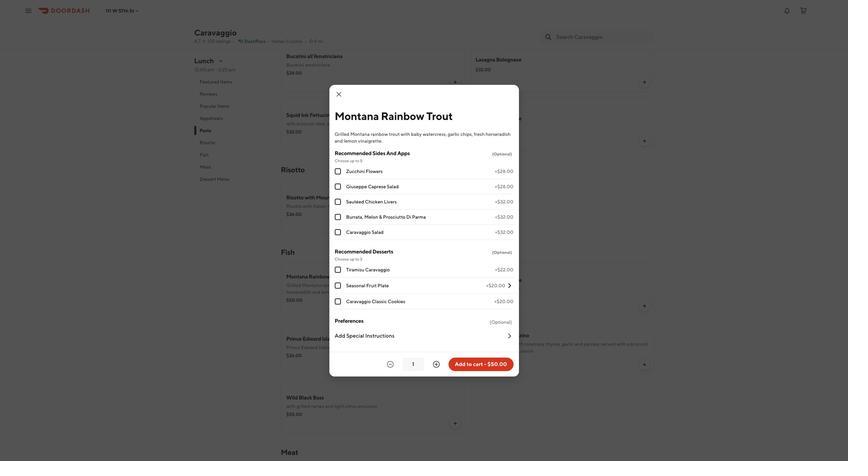 Task type: describe. For each thing, give the bounding box(es) containing it.
montana inside grilled montana rainbow trout with baby watercress, garlic chips, fresh horseradish and lemon vinaigrette.
[[350, 132, 370, 137]]

wild black bass with grilled ramps and light citrus emulsion $55.00
[[286, 395, 377, 418]]

vinaigrette. inside grilled montana rainbow trout with baby watercress, garlic chips, fresh horseradish and lemon vinaigrette.
[[358, 138, 383, 144]]

chicken
[[365, 199, 383, 205]]

add special instructions
[[335, 333, 394, 339]]

caprese
[[368, 184, 386, 189]]

1 horizontal spatial salad
[[387, 184, 399, 189]]

bass
[[313, 395, 324, 402]]

popular
[[200, 104, 216, 109]]

prosciutto
[[383, 214, 405, 220]]

anchovies,
[[327, 121, 349, 127]]

and inside 'wild black bass with grilled ramps and light citrus emulsion $55.00'
[[325, 404, 333, 410]]

wild
[[286, 395, 298, 402]]

giuseppe
[[346, 184, 367, 189]]

risotto button
[[194, 137, 273, 149]]

caravaggio for caravaggio
[[194, 28, 237, 37]]

4.7
[[194, 39, 201, 44]]

parsley:
[[584, 342, 600, 347]]

$36.00 inside prince edward island mussels prince edward island mussels with garlic and fresh tomato sauce. $36.00
[[286, 353, 302, 359]]

puree
[[476, 349, 488, 354]]

herbs
[[340, 195, 355, 201]]

with inside montana rainbow trout grilled montana rainbow trout with baby watercress, garlic chips, fresh horseradish and lemon vinaigrette. $50.00
[[352, 283, 362, 288]]

giuseppe caprese salad
[[346, 184, 399, 189]]

with inside squid ink fettucine with broccoli rabe, anchovies, bottarga and garlic $32.00
[[286, 121, 296, 127]]

close montana rainbow trout image
[[335, 90, 343, 98]]

caravaggio classic cookies
[[346, 299, 405, 305]]

milanese
[[500, 277, 522, 284]]

rainbow inside montana rainbow trout grilled montana rainbow trout with baby watercress, garlic chips, fresh horseradish and lemon vinaigrette. $50.00
[[322, 283, 340, 288]]

bottarga
[[350, 121, 369, 127]]

watercress, inside montana rainbow trout grilled montana rainbow trout with baby watercress, garlic chips, fresh horseradish and lemon vinaigrette. $50.00
[[374, 283, 398, 288]]

recommended sides and apps choose up to 5
[[335, 150, 410, 163]]

classic
[[372, 299, 387, 305]]

thyme,
[[546, 342, 561, 347]]

garlic inside montana rainbow trout grilled montana rainbow trout with baby watercress, garlic chips, fresh horseradish and lemon vinaigrette. $50.00
[[399, 283, 411, 288]]

ratings
[[216, 39, 231, 44]]

and inside montana rainbow trout grilled montana rainbow trout with baby watercress, garlic chips, fresh horseradish and lemon vinaigrette. $50.00
[[312, 290, 320, 295]]

111 w 57th st button
[[106, 8, 140, 13]]

dessert
[[200, 177, 216, 182]]

trout inside montana rainbow trout grilled montana rainbow trout with baby watercress, garlic chips, fresh horseradish and lemon vinaigrette. $50.00
[[341, 283, 351, 288]]

featured items
[[200, 79, 232, 85]]

add item to cart image for lasagna bolognese
[[642, 138, 647, 144]]

111
[[106, 8, 111, 13]]

choose inside recommended sides and apps choose up to 5
[[335, 158, 349, 163]]

$28.00
[[286, 70, 302, 76]]

plate
[[378, 283, 389, 289]]

with up grapefruit
[[514, 342, 524, 347]]

ink
[[301, 112, 309, 118]]

Current quantity is 1 number field
[[406, 361, 420, 369]]

111 w 57th st
[[106, 8, 134, 13]]

emulsion
[[358, 404, 377, 410]]

montana rainbow trout grilled montana rainbow trout with baby watercress, garlic chips, fresh horseradish and lemon vinaigrette. $50.00
[[286, 274, 436, 303]]

add item to cart image for wild black bass
[[452, 422, 458, 427]]

baby inside montana rainbow trout grilled montana rainbow trout with baby watercress, garlic chips, fresh horseradish and lemon vinaigrette. $50.00
[[363, 283, 373, 288]]

add item to cart image for slow cooked  branzino
[[642, 363, 647, 368]]

amatriciana.
[[305, 62, 331, 68]]

choose inside recommended desserts choose up to 3
[[335, 257, 349, 262]]

baby inside grilled montana rainbow trout with baby watercress, garlic chips, fresh horseradish and lemon vinaigrette.
[[411, 132, 422, 137]]

slow
[[476, 333, 487, 339]]

garlic inside slow cooked  branzino branzino flavored with rosemary, thyme, garlic and parsley: served with a broccoli puree and grapefruit sauce. $55.00
[[562, 342, 574, 347]]

items for popular items
[[217, 104, 229, 109]]

vinaigrette. inside montana rainbow trout grilled montana rainbow trout with baby watercress, garlic chips, fresh horseradish and lemon vinaigrette. $50.00
[[336, 290, 360, 295]]

lunch
[[194, 57, 214, 65]]

to inside recommended sides and apps choose up to 5
[[355, 158, 359, 163]]

1 horizontal spatial branzino
[[508, 333, 529, 339]]

popular items button
[[194, 100, 273, 112]]

fresh inside montana rainbow trout grilled montana rainbow trout with baby watercress, garlic chips, fresh horseradish and lemon vinaigrette. $50.00
[[426, 283, 436, 288]]

2 pm from the left
[[229, 67, 236, 72]]

add item to cart image for prince edward island mussels
[[452, 363, 458, 368]]

1 vertical spatial meat
[[281, 449, 298, 457]]

(optional) for recommended sides and apps
[[492, 152, 512, 157]]

instructions
[[365, 333, 394, 339]]

1 vertical spatial island
[[319, 345, 332, 351]]

recommended sides and apps group
[[335, 150, 513, 240]]

to inside button
[[467, 361, 472, 368]]

squid ink fettucine with broccoli rabe, anchovies, bottarga and garlic $32.00
[[286, 112, 391, 135]]

&
[[379, 214, 382, 220]]

flavored
[[496, 342, 513, 347]]

garlic inside prince edward island mussels prince edward island mussels with garlic and fresh tomato sauce. $36.00
[[361, 345, 373, 351]]

melon
[[364, 214, 378, 220]]

+$22.00
[[495, 267, 513, 273]]

prince edward island mussels prince edward island mussels with garlic and fresh tomato sauce. $36.00
[[286, 336, 424, 359]]

dashpass •
[[244, 39, 270, 44]]

2 bucatini from the top
[[286, 62, 304, 68]]

add to cart - $50.00 button
[[448, 358, 513, 372]]

and inside squid ink fettucine with broccoli rabe, anchovies, bottarga and garlic $32.00
[[370, 121, 378, 127]]

recommended for recommended sides and apps
[[335, 150, 372, 157]]

burrata, melon & prosciutto di parma
[[346, 214, 426, 220]]

0 vertical spatial island
[[322, 336, 336, 343]]

mountain
[[316, 195, 339, 201]]

risotto with mountain herbs risotto with italian mountain herbs and goat cheese. $36.00
[[286, 195, 398, 217]]

mussels
[[333, 345, 349, 351]]

+$28.00 for zucchini flowers
[[495, 169, 513, 174]]

add item to cart image for lasagna bolognese
[[642, 80, 647, 85]]

12:00
[[194, 67, 206, 72]]

with inside grilled montana rainbow trout with baby watercress, garlic chips, fresh horseradish and lemon vinaigrette.
[[401, 132, 410, 137]]

rosemary,
[[525, 342, 545, 347]]

with inside 'wild black bass with grilled ramps and light citrus emulsion $55.00'
[[286, 404, 296, 410]]

add item to cart image for swordfish milanese
[[642, 304, 647, 309]]

swordfish milanese with sauteed spinach
[[476, 277, 522, 292]]

preferences
[[335, 318, 364, 325]]

2:25
[[218, 67, 228, 72]]

reviews
[[200, 91, 217, 97]]

cart
[[473, 361, 483, 368]]

1 prince from the top
[[286, 336, 302, 343]]

lasagna bolognese for add item to cart icon corresponding to lasagna bolognese
[[476, 115, 522, 122]]

rabe,
[[315, 121, 326, 127]]

$55.00 inside 'wild black bass with grilled ramps and light citrus emulsion $55.00'
[[286, 412, 302, 418]]

0 horizontal spatial salad
[[372, 230, 384, 235]]

+$32.00 for livers
[[495, 199, 513, 205]]

open menu image
[[24, 7, 33, 15]]

herbs
[[349, 204, 361, 209]]

broccoli inside squid ink fettucine with broccoli rabe, anchovies, bottarga and garlic $32.00
[[297, 121, 314, 127]]

to inside recommended desserts choose up to 3
[[355, 257, 359, 262]]

meat button
[[194, 161, 273, 173]]

grilled
[[297, 404, 310, 410]]

1 vertical spatial edward
[[301, 345, 318, 351]]

sauteed
[[486, 286, 503, 292]]

1 vertical spatial +$20.00
[[494, 299, 513, 305]]

rainbow for montana rainbow trout grilled montana rainbow trout with baby watercress, garlic chips, fresh horseradish and lemon vinaigrette. $50.00
[[309, 274, 330, 280]]

1 bolognese from the top
[[496, 57, 522, 63]]

a
[[627, 342, 629, 347]]

chips, inside montana rainbow trout grilled montana rainbow trout with baby watercress, garlic chips, fresh horseradish and lemon vinaigrette. $50.00
[[412, 283, 425, 288]]

120
[[207, 39, 215, 44]]

watercress, inside grilled montana rainbow trout with baby watercress, garlic chips, fresh horseradish and lemon vinaigrette.
[[423, 132, 447, 137]]

0 vertical spatial edward
[[303, 336, 321, 343]]

caravaggio up plate at the left bottom
[[365, 267, 390, 273]]

3 +$32.00 from the top
[[495, 230, 513, 235]]

st
[[129, 8, 134, 13]]

add for add special instructions
[[335, 333, 345, 339]]

chips, inside grilled montana rainbow trout with baby watercress, garlic chips, fresh horseradish and lemon vinaigrette.
[[460, 132, 473, 137]]

2 vertical spatial (optional)
[[490, 320, 512, 325]]

1 horizontal spatial fish
[[281, 248, 295, 257]]

squid
[[286, 112, 300, 118]]

italian inside risotto with mountain herbs risotto with italian mountain herbs and goat cheese. $36.00
[[313, 204, 327, 209]]

rainbow for montana rainbow trout
[[381, 110, 424, 122]]

add item to cart image for risotto with mountain herbs
[[452, 221, 458, 227]]

rainbow inside grilled montana rainbow trout with baby watercress, garlic chips, fresh horseradish and lemon vinaigrette.
[[371, 132, 388, 137]]

popular items
[[200, 104, 229, 109]]

lemon inside grilled montana rainbow trout with baby watercress, garlic chips, fresh horseradish and lemon vinaigrette.
[[344, 138, 357, 144]]

add item to cart image for bucatini all'amatriciana
[[452, 80, 458, 85]]

appetizers button
[[194, 112, 273, 125]]

lasagna bolognese for add item to cart image for lasagna bolognese
[[476, 57, 522, 63]]

w
[[112, 8, 117, 13]]

fresh inside prince edward island mussels prince edward island mussels with garlic and fresh tomato sauce. $36.00
[[383, 345, 393, 351]]

120 ratings •
[[207, 39, 235, 44]]

0 horizontal spatial -
[[215, 67, 217, 72]]

mussels
[[337, 336, 356, 343]]



Task type: vqa. For each thing, say whether or not it's contained in the screenshot.
$50.00 in the Montana Rainbow Trout Grilled Montana rainbow trout with baby watercress, garlic chips, fresh horseradish and lemon vinaigrette. $50.00
yes



Task type: locate. For each thing, give the bounding box(es) containing it.
0 horizontal spatial add
[[335, 333, 345, 339]]

up left 5
[[350, 158, 355, 163]]

zucchini
[[346, 169, 365, 174]]

1 up from the top
[[350, 158, 355, 163]]

1 horizontal spatial rainbow
[[371, 132, 388, 137]]

$55.00
[[476, 357, 491, 362], [286, 412, 302, 418]]

garlic inside squid ink fettucine with broccoli rabe, anchovies, bottarga and garlic $32.00
[[379, 121, 391, 127]]

add item to cart image
[[452, 80, 458, 85], [642, 138, 647, 144], [452, 221, 458, 227], [452, 422, 458, 427]]

3
[[360, 257, 362, 262]]

+$28.00
[[495, 169, 513, 174], [495, 184, 513, 189]]

1 • from the left
[[233, 39, 235, 44]]

0 horizontal spatial rainbow
[[309, 274, 330, 280]]

up inside recommended desserts choose up to 3
[[350, 257, 355, 262]]

decrease quantity by 1 image
[[386, 361, 394, 369]]

Item Search search field
[[556, 34, 649, 41]]

menu
[[217, 177, 230, 182]]

0 vertical spatial add
[[335, 333, 345, 339]]

italian cuisine • 0.9 mi
[[272, 39, 323, 44]]

0 vertical spatial rainbow
[[371, 132, 388, 137]]

trout for montana rainbow trout grilled montana rainbow trout with baby watercress, garlic chips, fresh horseradish and lemon vinaigrette. $50.00
[[331, 274, 344, 280]]

to left the cart
[[467, 361, 472, 368]]

12:00 pm - 2:25 pm
[[194, 67, 236, 72]]

broccoli right a
[[630, 342, 648, 347]]

vinaigrette. up sides
[[358, 138, 383, 144]]

1 horizontal spatial broccoli
[[630, 342, 648, 347]]

3 • from the left
[[305, 39, 307, 44]]

0 vertical spatial prince
[[286, 336, 302, 343]]

grilled inside montana rainbow trout grilled montana rainbow trout with baby watercress, garlic chips, fresh horseradish and lemon vinaigrette. $50.00
[[286, 283, 301, 288]]

0 vertical spatial baby
[[411, 132, 422, 137]]

1 vertical spatial trout
[[331, 274, 344, 280]]

1 choose from the top
[[335, 158, 349, 163]]

$50.00 inside montana rainbow trout grilled montana rainbow trout with baby watercress, garlic chips, fresh horseradish and lemon vinaigrette. $50.00
[[286, 298, 303, 303]]

flowers
[[366, 169, 383, 174]]

• right ratings
[[233, 39, 235, 44]]

livers
[[384, 199, 397, 205]]

0 items, open order cart image
[[799, 7, 807, 15]]

caravaggio inside recommended sides and apps 'group'
[[346, 230, 371, 235]]

caravaggio for caravaggio salad
[[346, 230, 371, 235]]

$55.00 down grilled
[[286, 412, 302, 418]]

add left the cart
[[455, 361, 466, 368]]

sauce. right tomato
[[411, 345, 424, 351]]

(optional) inside recommended sides and apps 'group'
[[492, 152, 512, 157]]

with left the mountain
[[305, 195, 315, 201]]

1 vertical spatial $36.00
[[286, 353, 302, 359]]

rainbow
[[381, 110, 424, 122], [309, 274, 330, 280]]

2 bolognese from the top
[[496, 115, 522, 122]]

2 $36.00 from the top
[[286, 353, 302, 359]]

1 vertical spatial items
[[217, 104, 229, 109]]

black
[[299, 395, 312, 402]]

baby down montana rainbow trout
[[411, 132, 422, 137]]

items for featured items
[[220, 79, 232, 85]]

0 horizontal spatial italian
[[272, 39, 285, 44]]

1 vertical spatial watercress,
[[374, 283, 398, 288]]

lasagna for add item to cart image for lasagna bolognese
[[476, 57, 495, 63]]

0 vertical spatial chips,
[[460, 132, 473, 137]]

2 up from the top
[[350, 257, 355, 262]]

0 vertical spatial up
[[350, 158, 355, 163]]

0 vertical spatial lasagna bolognese
[[476, 57, 522, 63]]

lasagna for add item to cart icon corresponding to lasagna bolognese
[[476, 115, 495, 122]]

pm right the '12:00'
[[207, 67, 214, 72]]

1 vertical spatial baby
[[363, 283, 373, 288]]

0 horizontal spatial branzino
[[476, 342, 495, 347]]

items inside button
[[217, 104, 229, 109]]

2 lasagna from the top
[[476, 115, 495, 122]]

1 vertical spatial -
[[484, 361, 486, 368]]

to left 5
[[355, 158, 359, 163]]

meat inside button
[[200, 165, 211, 170]]

0 vertical spatial -
[[215, 67, 217, 72]]

1 +$32.00 from the top
[[495, 199, 513, 205]]

choose up zucchini
[[335, 158, 349, 163]]

branzino
[[508, 333, 529, 339], [476, 342, 495, 347]]

caravaggio up 120
[[194, 28, 237, 37]]

1 horizontal spatial horseradish
[[486, 132, 511, 137]]

slow cooked  branzino branzino flavored with rosemary, thyme, garlic and parsley: served with a broccoli puree and grapefruit sauce. $55.00
[[476, 333, 648, 362]]

caravaggio salad
[[346, 230, 384, 235]]

0 vertical spatial $36.00
[[286, 212, 302, 217]]

special
[[346, 333, 364, 339]]

None checkbox
[[335, 199, 341, 205], [335, 214, 341, 220], [335, 229, 341, 235], [335, 199, 341, 205], [335, 214, 341, 220], [335, 229, 341, 235]]

grapefruit
[[498, 349, 520, 354]]

zucchini flowers
[[346, 169, 383, 174]]

and
[[370, 121, 378, 127], [335, 138, 343, 144], [362, 204, 370, 209], [312, 290, 320, 295], [575, 342, 583, 347], [373, 345, 382, 351], [489, 349, 497, 354], [325, 404, 333, 410]]

vinaigrette. down seasonal
[[336, 290, 360, 295]]

0 horizontal spatial fresh
[[383, 345, 393, 351]]

1 vertical spatial bucatini
[[286, 62, 304, 68]]

0 horizontal spatial chips,
[[412, 283, 425, 288]]

0 horizontal spatial meat
[[200, 165, 211, 170]]

0 vertical spatial grilled
[[335, 132, 349, 137]]

add
[[335, 333, 345, 339], [455, 361, 466, 368]]

cooked
[[488, 333, 507, 339]]

up inside recommended sides and apps choose up to 5
[[350, 158, 355, 163]]

mountain
[[327, 204, 348, 209]]

• for 120 ratings •
[[233, 39, 235, 44]]

with down swordfish
[[476, 286, 485, 292]]

1 recommended from the top
[[335, 150, 372, 157]]

rainbow inside montana rainbow trout grilled montana rainbow trout with baby watercress, garlic chips, fresh horseradish and lemon vinaigrette. $50.00
[[309, 274, 330, 280]]

1 horizontal spatial $50.00
[[488, 361, 507, 368]]

add item to cart image
[[452, 21, 458, 26], [642, 21, 647, 26], [642, 80, 647, 85], [642, 304, 647, 309], [452, 363, 458, 368], [642, 363, 647, 368]]

italian
[[272, 39, 285, 44], [313, 204, 327, 209]]

add up mussels
[[335, 333, 345, 339]]

trout
[[389, 132, 400, 137], [341, 283, 351, 288]]

0 vertical spatial $50.00
[[286, 298, 303, 303]]

increase quantity by 1 image
[[432, 361, 440, 369]]

1 vertical spatial (optional)
[[492, 250, 512, 255]]

di
[[406, 214, 411, 220]]

add special instructions button
[[335, 327, 513, 346]]

with inside prince edward island mussels prince edward island mussels with garlic and fresh tomato sauce. $36.00
[[350, 345, 360, 351]]

grilled
[[335, 132, 349, 137], [286, 283, 301, 288]]

$55.00 inside slow cooked  branzino branzino flavored with rosemary, thyme, garlic and parsley: served with a broccoli puree and grapefruit sauce. $55.00
[[476, 357, 491, 362]]

seasonal fruit plate
[[346, 283, 389, 289]]

1 horizontal spatial $55.00
[[476, 357, 491, 362]]

1 horizontal spatial pm
[[229, 67, 236, 72]]

island up mussels
[[322, 336, 336, 343]]

seasonal
[[346, 283, 365, 289]]

0 vertical spatial rainbow
[[381, 110, 424, 122]]

0 vertical spatial vinaigrette.
[[358, 138, 383, 144]]

recommended up 3
[[335, 249, 372, 255]]

1 vertical spatial recommended
[[335, 249, 372, 255]]

(optional) for recommended desserts
[[492, 250, 512, 255]]

0 vertical spatial bolognese
[[496, 57, 522, 63]]

with left the mountain on the left of page
[[303, 204, 312, 209]]

add inside button
[[335, 333, 345, 339]]

2 recommended from the top
[[335, 249, 372, 255]]

None checkbox
[[335, 168, 341, 175], [335, 184, 341, 190], [335, 267, 341, 273], [335, 283, 341, 289], [335, 299, 341, 305], [335, 168, 341, 175], [335, 184, 341, 190], [335, 267, 341, 273], [335, 283, 341, 289], [335, 299, 341, 305]]

add to cart - $50.00
[[455, 361, 507, 368]]

2 • from the left
[[268, 39, 270, 44]]

0 vertical spatial watercress,
[[423, 132, 447, 137]]

italian down the mountain
[[313, 204, 327, 209]]

meat
[[200, 165, 211, 170], [281, 449, 298, 457]]

pasta
[[200, 128, 211, 133]]

with up apps
[[401, 132, 410, 137]]

1 vertical spatial branzino
[[476, 342, 495, 347]]

0 vertical spatial trout
[[426, 110, 453, 122]]

bucatini down italian cuisine • 0.9 mi
[[286, 53, 306, 60]]

$36.00 inside risotto with mountain herbs risotto with italian mountain herbs and goat cheese. $36.00
[[286, 212, 302, 217]]

and inside prince edward island mussels prince edward island mussels with garlic and fresh tomato sauce. $36.00
[[373, 345, 382, 351]]

- inside button
[[484, 361, 486, 368]]

$32.00
[[476, 67, 491, 72], [476, 126, 491, 131], [286, 129, 302, 135]]

1 +$28.00 from the top
[[495, 169, 513, 174]]

recommended for recommended desserts
[[335, 249, 372, 255]]

1 horizontal spatial grilled
[[335, 132, 349, 137]]

recommended desserts choose up to 3
[[335, 249, 393, 262]]

1 vertical spatial add
[[455, 361, 466, 368]]

0 horizontal spatial lemon
[[321, 290, 335, 295]]

$32.00 inside squid ink fettucine with broccoli rabe, anchovies, bottarga and garlic $32.00
[[286, 129, 302, 135]]

trout inside montana rainbow trout grilled montana rainbow trout with baby watercress, garlic chips, fresh horseradish and lemon vinaigrette. $50.00
[[331, 274, 344, 280]]

rainbow left seasonal
[[322, 283, 340, 288]]

+$32.00 for &
[[495, 214, 513, 220]]

1 pm from the left
[[207, 67, 214, 72]]

$50.00
[[286, 298, 303, 303], [488, 361, 507, 368]]

fresh inside grilled montana rainbow trout with baby watercress, garlic chips, fresh horseradish and lemon vinaigrette.
[[474, 132, 485, 137]]

broccoli inside slow cooked  branzino branzino flavored with rosemary, thyme, garlic and parsley: served with a broccoli puree and grapefruit sauce. $55.00
[[630, 342, 648, 347]]

1 lasagna bolognese from the top
[[476, 57, 522, 63]]

salad up livers
[[387, 184, 399, 189]]

1 horizontal spatial -
[[484, 361, 486, 368]]

2 vertical spatial to
[[467, 361, 472, 368]]

• left 0.9
[[305, 39, 307, 44]]

caravaggio down the burrata,
[[346, 230, 371, 235]]

1 vertical spatial bolognese
[[496, 115, 522, 122]]

garlic inside grilled montana rainbow trout with baby watercress, garlic chips, fresh horseradish and lemon vinaigrette.
[[448, 132, 460, 137]]

items
[[220, 79, 232, 85], [217, 104, 229, 109]]

notification bell image
[[783, 7, 791, 15]]

2 prince from the top
[[286, 345, 300, 351]]

0 horizontal spatial $50.00
[[286, 298, 303, 303]]

island left mussels
[[319, 345, 332, 351]]

fettucine
[[310, 112, 333, 118]]

and inside risotto with mountain herbs risotto with italian mountain herbs and goat cheese. $36.00
[[362, 204, 370, 209]]

sauce. inside slow cooked  branzino branzino flavored with rosemary, thyme, garlic and parsley: served with a broccoli puree and grapefruit sauce. $55.00
[[521, 349, 534, 354]]

0 vertical spatial recommended
[[335, 150, 372, 157]]

1 vertical spatial salad
[[372, 230, 384, 235]]

2 +$28.00 from the top
[[495, 184, 513, 189]]

featured
[[200, 79, 219, 85]]

0 horizontal spatial grilled
[[286, 283, 301, 288]]

pm
[[207, 67, 214, 72], [229, 67, 236, 72]]

1 $36.00 from the top
[[286, 212, 302, 217]]

1 horizontal spatial add
[[455, 361, 466, 368]]

1 horizontal spatial watercress,
[[423, 132, 447, 137]]

sautéed chicken livers
[[346, 199, 397, 205]]

0 vertical spatial +$28.00
[[495, 169, 513, 174]]

chips,
[[460, 132, 473, 137], [412, 283, 425, 288]]

1 vertical spatial lemon
[[321, 290, 335, 295]]

baby left plate at the left bottom
[[363, 283, 373, 288]]

0 horizontal spatial trout
[[341, 283, 351, 288]]

ramps
[[311, 404, 324, 410]]

items right popular
[[217, 104, 229, 109]]

rainbow
[[371, 132, 388, 137], [322, 283, 340, 288]]

spinach
[[504, 286, 521, 292]]

rainbow up sides
[[371, 132, 388, 137]]

0 horizontal spatial •
[[233, 39, 235, 44]]

$50.00 inside button
[[488, 361, 507, 368]]

to left 3
[[355, 257, 359, 262]]

1 vertical spatial chips,
[[412, 283, 425, 288]]

add for add to cart - $50.00
[[455, 361, 466, 368]]

with inside the swordfish milanese with sauteed spinach
[[476, 286, 485, 292]]

and inside grilled montana rainbow trout with baby watercress, garlic chips, fresh horseradish and lemon vinaigrette.
[[335, 138, 343, 144]]

trout for montana rainbow trout
[[426, 110, 453, 122]]

with left 'fruit'
[[352, 283, 362, 288]]

1 horizontal spatial trout
[[426, 110, 453, 122]]

horseradish inside grilled montana rainbow trout with baby watercress, garlic chips, fresh horseradish and lemon vinaigrette.
[[486, 132, 511, 137]]

0 vertical spatial fish
[[200, 152, 209, 158]]

choose up tiramisu
[[335, 257, 349, 262]]

1 vertical spatial broccoli
[[630, 342, 648, 347]]

montana rainbow trout
[[335, 110, 453, 122]]

1 bucatini from the top
[[286, 53, 306, 60]]

dessert menu button
[[194, 173, 273, 186]]

5
[[360, 158, 363, 163]]

0 horizontal spatial rainbow
[[322, 283, 340, 288]]

0 vertical spatial horseradish
[[486, 132, 511, 137]]

branzino up the flavored
[[508, 333, 529, 339]]

island
[[322, 336, 336, 343], [319, 345, 332, 351]]

trout down tiramisu
[[341, 283, 351, 288]]

2 horizontal spatial fresh
[[474, 132, 485, 137]]

all'amatriciana
[[307, 53, 343, 60]]

0 vertical spatial salad
[[387, 184, 399, 189]]

0 vertical spatial branzino
[[508, 333, 529, 339]]

0 horizontal spatial broccoli
[[297, 121, 314, 127]]

(optional) inside recommended desserts group
[[492, 250, 512, 255]]

1 vertical spatial prince
[[286, 345, 300, 351]]

bolognese
[[496, 57, 522, 63], [496, 115, 522, 122]]

recommended up 5
[[335, 150, 372, 157]]

$55.00 down puree
[[476, 357, 491, 362]]

risotto inside button
[[200, 140, 215, 146]]

tomato
[[394, 345, 410, 351]]

recommended desserts group
[[335, 248, 513, 310]]

with down the squid
[[286, 121, 296, 127]]

items down the 2:25
[[220, 79, 232, 85]]

+$28.00 for giuseppe caprese salad
[[495, 184, 513, 189]]

1 lasagna from the top
[[476, 57, 495, 63]]

sauce.
[[411, 345, 424, 351], [521, 349, 534, 354]]

dessert menu
[[200, 177, 230, 182]]

1 vertical spatial fish
[[281, 248, 295, 257]]

salad down &
[[372, 230, 384, 235]]

goat
[[371, 204, 381, 209]]

• for italian cuisine • 0.9 mi
[[305, 39, 307, 44]]

pm right the 2:25
[[229, 67, 236, 72]]

cuisine
[[286, 39, 302, 44]]

0 horizontal spatial fish
[[200, 152, 209, 158]]

0 vertical spatial fresh
[[474, 132, 485, 137]]

to
[[355, 158, 359, 163], [355, 257, 359, 262], [467, 361, 472, 368]]

0 vertical spatial italian
[[272, 39, 285, 44]]

horseradish inside montana rainbow trout grilled montana rainbow trout with baby watercress, garlic chips, fresh horseradish and lemon vinaigrette. $50.00
[[286, 290, 311, 295]]

2 +$32.00 from the top
[[495, 214, 513, 220]]

0 vertical spatial $55.00
[[476, 357, 491, 362]]

fish inside fish button
[[200, 152, 209, 158]]

fish button
[[194, 149, 273, 161]]

0 vertical spatial choose
[[335, 158, 349, 163]]

1 horizontal spatial lemon
[[344, 138, 357, 144]]

caravaggio for caravaggio classic cookies
[[346, 299, 371, 305]]

1 horizontal spatial fresh
[[426, 283, 436, 288]]

branzino up puree
[[476, 342, 495, 347]]

- right the cart
[[484, 361, 486, 368]]

1 vertical spatial up
[[350, 257, 355, 262]]

cheese.
[[382, 204, 398, 209]]

parma
[[412, 214, 426, 220]]

sautéed
[[346, 199, 364, 205]]

recommended inside recommended desserts choose up to 3
[[335, 249, 372, 255]]

0 vertical spatial lemon
[[344, 138, 357, 144]]

bucatini
[[286, 53, 306, 60], [286, 62, 304, 68]]

0 vertical spatial items
[[220, 79, 232, 85]]

add inside button
[[455, 361, 466, 368]]

italian left cuisine
[[272, 39, 285, 44]]

with down wild
[[286, 404, 296, 410]]

trout inside grilled montana rainbow trout with baby watercress, garlic chips, fresh horseradish and lemon vinaigrette.
[[389, 132, 400, 137]]

sauce. inside prince edward island mussels prince edward island mussels with garlic and fresh tomato sauce. $36.00
[[411, 345, 424, 351]]

2 vertical spatial +$32.00
[[495, 230, 513, 235]]

with left a
[[617, 342, 626, 347]]

appetizers
[[200, 116, 223, 121]]

1 vertical spatial lasagna bolognese
[[476, 115, 522, 122]]

- left the 2:25
[[215, 67, 217, 72]]

trout inside montana rainbow trout dialog
[[426, 110, 453, 122]]

0 vertical spatial meat
[[200, 165, 211, 170]]

1 horizontal spatial sauce.
[[521, 349, 534, 354]]

with down special
[[350, 345, 360, 351]]

1 vertical spatial lasagna
[[476, 115, 495, 122]]

1 vertical spatial to
[[355, 257, 359, 262]]

lemon inside montana rainbow trout grilled montana rainbow trout with baby watercress, garlic chips, fresh horseradish and lemon vinaigrette. $50.00
[[321, 290, 335, 295]]

sauce. down rosemary, at the right bottom of the page
[[521, 349, 534, 354]]

fruit
[[366, 283, 377, 289]]

1 vertical spatial $50.00
[[488, 361, 507, 368]]

rainbow inside dialog
[[381, 110, 424, 122]]

prince
[[286, 336, 302, 343], [286, 345, 300, 351]]

0 vertical spatial lasagna
[[476, 57, 495, 63]]

trout down montana rainbow trout
[[389, 132, 400, 137]]

0 horizontal spatial $55.00
[[286, 412, 302, 418]]

trout
[[426, 110, 453, 122], [331, 274, 344, 280]]

2 vertical spatial fresh
[[383, 345, 393, 351]]

with
[[286, 121, 296, 127], [401, 132, 410, 137], [305, 195, 315, 201], [303, 204, 312, 209], [352, 283, 362, 288], [476, 286, 485, 292], [514, 342, 524, 347], [617, 342, 626, 347], [350, 345, 360, 351], [286, 404, 296, 410]]

1 vertical spatial grilled
[[286, 283, 301, 288]]

2 choose from the top
[[335, 257, 349, 262]]

montana rainbow trout dialog
[[329, 85, 519, 377]]

recommended inside recommended sides and apps choose up to 5
[[335, 150, 372, 157]]

57th
[[118, 8, 129, 13]]

grilled inside grilled montana rainbow trout with baby watercress, garlic chips, fresh horseradish and lemon vinaigrette.
[[335, 132, 349, 137]]

0 vertical spatial +$20.00
[[486, 283, 505, 289]]

bucatini up $28.00
[[286, 62, 304, 68]]

0 horizontal spatial sauce.
[[411, 345, 424, 351]]

served
[[601, 342, 616, 347]]

• right dashpass
[[268, 39, 270, 44]]

+$20.00
[[486, 283, 505, 289], [494, 299, 513, 305]]

linguine with clams image
[[601, 0, 654, 33]]

broccoli down ink
[[297, 121, 314, 127]]

items inside button
[[220, 79, 232, 85]]

2 lasagna bolognese from the top
[[476, 115, 522, 122]]

1 vertical spatial rainbow
[[309, 274, 330, 280]]

1 vertical spatial fresh
[[426, 283, 436, 288]]

up left 3
[[350, 257, 355, 262]]

caravaggio down seasonal
[[346, 299, 371, 305]]



